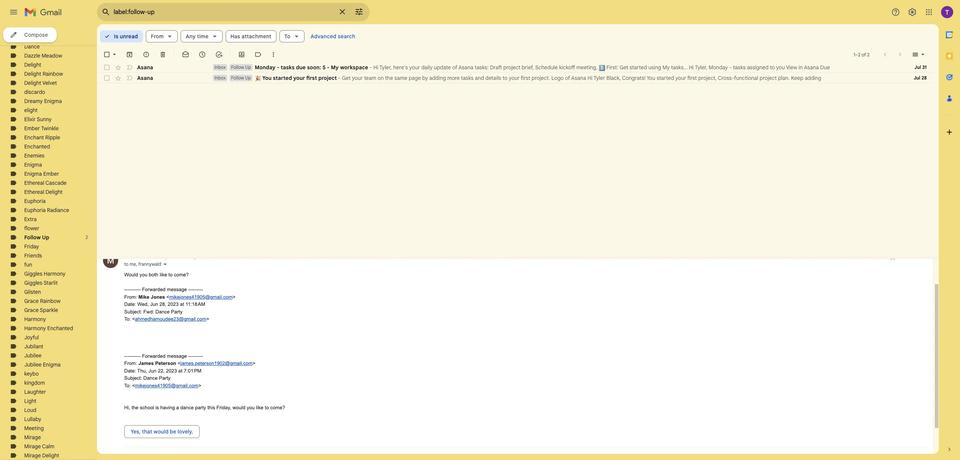 Task type: describe. For each thing, give the bounding box(es) containing it.
mirage for mirage calm
[[24, 444, 41, 450]]

add to tasks image
[[215, 51, 223, 58]]

enigma ember link
[[24, 171, 59, 177]]

1 vertical spatial ember
[[43, 171, 59, 177]]

22,
[[158, 368, 165, 374]]

jul 31
[[915, 64, 928, 70]]

from
[[151, 33, 164, 40]]

party inside "---------- forwarded message --------- from: mike jones < mikejones41905@gmail.com > date: wed, jun 28, 2023 at 11:18 am subject: fwd: dance party to:  < ahmedhamoudee23@gmail.com >"
[[171, 309, 183, 315]]

the inside row
[[385, 75, 393, 82]]

1 vertical spatial of
[[453, 64, 458, 71]]

any time
[[186, 33, 209, 40]]

update
[[434, 64, 451, 71]]

delight down cascade
[[46, 189, 63, 196]]

,
[[136, 262, 137, 267]]

2 horizontal spatial 2
[[868, 52, 870, 57]]

be
[[170, 429, 176, 435]]

jubilant
[[24, 343, 43, 350]]

friends link
[[24, 252, 42, 259]]

0 vertical spatial harmony
[[44, 271, 65, 277]]

functional
[[735, 75, 759, 82]]

jun 28, 2023, 11:21 am
[[838, 254, 882, 260]]

2 first from the left
[[521, 75, 531, 82]]

project.
[[532, 75, 551, 82]]

delight down the 'calm'
[[42, 453, 59, 459]]

to: inside "---------- forwarded message --------- from: mike jones < mikejones41905@gmail.com > date: wed, jun 28, 2023 at 11:18 am subject: fwd: dance party to:  < ahmedhamoudee23@gmail.com >"
[[124, 317, 131, 322]]

1 vertical spatial come?
[[271, 405, 285, 411]]

giggles for giggles starlit
[[24, 280, 42, 287]]

daily
[[422, 64, 433, 71]]

elixir sunny link
[[24, 116, 52, 123]]

workspace
[[340, 64, 369, 71]]

dance inside navigation
[[24, 43, 40, 50]]

flower link
[[24, 225, 39, 232]]

jul for get your team on the same page by adding more tasks and details to your  first project. logo of asana hi tyler black, congrats! you started your  first project, cross-functional project plan. keep adding
[[915, 75, 921, 81]]

advanced
[[311, 33, 337, 40]]

a
[[176, 405, 179, 411]]

archive image
[[126, 51, 133, 58]]

gmail image
[[24, 5, 66, 20]]

show details image
[[163, 262, 167, 267]]

7:01 pm
[[184, 368, 202, 374]]

0 horizontal spatial hi
[[374, 64, 379, 71]]

1 horizontal spatial 2
[[859, 52, 861, 57]]

euphoria for euphoria radiance
[[24, 207, 46, 214]]

mirage calm
[[24, 444, 54, 450]]

1 vertical spatial like
[[256, 405, 264, 411]]

2023 for party
[[166, 368, 177, 374]]

main menu image
[[9, 8, 18, 17]]

---------- forwarded message --------- from: james peterson < james.peterson1902@gmail.com > date: thu, jun 22, 2023 at 7:01 pm subject: dance party to:  < mikejones41905@gmail.com >
[[124, 354, 256, 389]]

laughter
[[24, 389, 46, 396]]

jun inside cell
[[838, 254, 845, 260]]

2 horizontal spatial project
[[760, 75, 777, 82]]

5
[[323, 64, 326, 71]]

mikejones41905@gmail.com inside mike jones < mikejones41905@gmail.com >
[[157, 254, 215, 260]]

peterson
[[155, 361, 176, 367]]

0 vertical spatial would
[[233, 405, 246, 411]]

you started your first project
[[261, 75, 337, 82]]

page
[[409, 75, 421, 82]]

loud
[[24, 407, 36, 414]]

in
[[799, 64, 804, 71]]

you inside row
[[777, 64, 786, 71]]

first:
[[607, 64, 619, 71]]

tasks:
[[475, 64, 489, 71]]

meeting
[[24, 425, 44, 432]]

yes,
[[131, 429, 141, 435]]

meeting,
[[577, 64, 598, 71]]

elight
[[24, 107, 38, 114]]

2023,
[[854, 254, 865, 260]]

follow up link
[[24, 234, 49, 241]]

0 horizontal spatial come?
[[174, 272, 189, 278]]

jun for ---------- forwarded message --------- from: mike jones < mikejones41905@gmail.com > date: wed, jun 28, 2023 at 11:18 am subject: fwd: dance party to:  < ahmedhamoudee23@gmail.com >
[[150, 302, 158, 307]]

ripple
[[45, 134, 60, 141]]

has
[[231, 33, 240, 40]]

school
[[140, 405, 154, 411]]

1 vertical spatial you
[[140, 272, 148, 278]]

to me , frannywald
[[124, 262, 161, 267]]

keybo
[[24, 371, 39, 378]]

dreamy enigma
[[24, 98, 62, 105]]

your down tasks…
[[676, 75, 687, 82]]

0 vertical spatial of
[[863, 52, 867, 57]]

1 horizontal spatial tasks
[[461, 75, 474, 82]]

light
[[24, 398, 36, 405]]

1 monday from the left
[[255, 64, 276, 71]]

mikejones41905@gmail.com inside ---------- forwarded message --------- from: james peterson < james.peterson1902@gmail.com > date: thu, jun 22, 2023 at 7:01 pm subject: dance party to:  < mikejones41905@gmail.com >
[[135, 383, 199, 389]]

enemies link
[[24, 152, 45, 159]]

0 horizontal spatial started
[[273, 75, 292, 82]]

0 vertical spatial enchanted
[[24, 143, 50, 150]]

both
[[149, 272, 159, 278]]

2 monday from the left
[[709, 64, 729, 71]]

discardo link
[[24, 89, 45, 96]]

ethereal for ethereal delight
[[24, 189, 44, 196]]

1 tyler, from the left
[[380, 64, 392, 71]]

28
[[922, 75, 928, 81]]

1 vertical spatial enchanted
[[47, 325, 73, 332]]

0 horizontal spatial mike
[[124, 254, 137, 260]]

3 first from the left
[[688, 75, 698, 82]]

to button
[[280, 30, 305, 42]]

mikejones41905@gmail.com inside "---------- forwarded message --------- from: mike jones < mikejones41905@gmail.com > date: wed, jun 28, 2023 at 11:18 am subject: fwd: dance party to:  < ahmedhamoudee23@gmail.com >"
[[169, 294, 233, 300]]

follow up inside navigation
[[24, 234, 49, 241]]

sunny
[[37, 116, 52, 123]]

dazzle meadow
[[24, 52, 62, 59]]

from: for date: thu, jun 22, 2023 at 7:01 pm
[[124, 361, 137, 367]]

labels image
[[255, 51, 262, 58]]

subject: for mikejones41905@gmail.com
[[124, 376, 142, 381]]

from: for date: wed, jun 28, 2023 at 11:18 am
[[124, 294, 137, 300]]

extra
[[24, 216, 37, 223]]

kingdom link
[[24, 380, 45, 387]]

clear search image
[[335, 4, 350, 19]]

elixir sunny
[[24, 116, 52, 123]]

get for -
[[342, 75, 351, 82]]

1 adding from the left
[[430, 75, 446, 82]]

would inside button
[[154, 429, 169, 435]]

1
[[854, 52, 856, 57]]

meeting link
[[24, 425, 44, 432]]

2 vertical spatial of
[[566, 75, 571, 82]]

enigma link
[[24, 161, 42, 168]]

follow inside navigation
[[24, 234, 41, 241]]

jun 28, 2023, 11:21 am cell
[[838, 253, 882, 261]]

to: inside ---------- forwarded message --------- from: james peterson < james.peterson1902@gmail.com > date: thu, jun 22, 2023 at 7:01 pm subject: dance party to:  < mikejones41905@gmail.com >
[[124, 383, 131, 389]]

is
[[156, 405, 159, 411]]

delight rainbow
[[24, 71, 63, 77]]

0 vertical spatial ember
[[24, 125, 40, 132]]

0 horizontal spatial tasks
[[281, 64, 295, 71]]

me
[[130, 262, 136, 267]]

1 vertical spatial mikejones41905@gmail.com link
[[135, 383, 199, 389]]

euphoria radiance
[[24, 207, 69, 214]]

jul for hi tyler, here's your daily update of asana tasks: draft project brief,  schedule kickoff meeting,
[[915, 64, 922, 70]]

by
[[423, 75, 428, 82]]

lullaby
[[24, 416, 41, 423]]

from button
[[146, 30, 178, 42]]

0 vertical spatial jones
[[138, 254, 153, 260]]

elight link
[[24, 107, 38, 114]]

navigation containing compose
[[0, 24, 97, 461]]

2 inside navigation
[[86, 235, 88, 240]]

enchant ripple
[[24, 134, 60, 141]]

delight for delight velvet
[[24, 80, 41, 86]]

extra link
[[24, 216, 37, 223]]

harmony link
[[24, 316, 46, 323]]

project,
[[699, 75, 717, 82]]

party inside ---------- forwarded message --------- from: james peterson < james.peterson1902@gmail.com > date: thu, jun 22, 2023 at 7:01 pm subject: dance party to:  < mikejones41905@gmail.com >
[[159, 376, 171, 381]]

dreamy
[[24, 98, 43, 105]]

- get your team on the same page by adding more tasks and details to your  first project. logo of asana hi tyler black, congrats! you started your  first project, cross-functional project plan. keep adding
[[337, 75, 822, 82]]

forwarded for peterson
[[142, 354, 166, 359]]

assigned
[[748, 64, 769, 71]]

compose button
[[3, 27, 57, 42]]

snooze image
[[199, 51, 206, 58]]

2 horizontal spatial hi
[[690, 64, 694, 71]]

grace for grace sparkle
[[24, 307, 39, 314]]

advanced search options image
[[352, 4, 367, 19]]

dance link
[[24, 43, 40, 50]]

up inside navigation
[[42, 234, 49, 241]]

11:21 am
[[866, 254, 882, 260]]

grace for grace rainbow
[[24, 298, 39, 305]]

delight rainbow link
[[24, 71, 63, 77]]

move to inbox image
[[238, 51, 246, 58]]

your down the workspace
[[352, 75, 363, 82]]

your up page
[[410, 64, 420, 71]]

your right details
[[509, 75, 520, 82]]

mark as read image
[[182, 51, 190, 58]]

grace sparkle link
[[24, 307, 58, 314]]

1 horizontal spatial hi
[[588, 75, 593, 82]]

team
[[364, 75, 377, 82]]

ethereal cascade
[[24, 180, 67, 187]]

jones inside "---------- forwarded message --------- from: mike jones < mikejones41905@gmail.com > date: wed, jun 28, 2023 at 11:18 am subject: fwd: dance party to:  < ahmedhamoudee23@gmail.com >"
[[151, 294, 165, 300]]



Task type: vqa. For each thing, say whether or not it's contained in the screenshot.
left started
yes



Task type: locate. For each thing, give the bounding box(es) containing it.
1 horizontal spatial adding
[[806, 75, 822, 82]]

the right hi,
[[132, 405, 139, 411]]

grace down the glisten
[[24, 298, 39, 305]]

1 vertical spatial harmony
[[24, 316, 46, 323]]

loud link
[[24, 407, 36, 414]]

project down assigned
[[760, 75, 777, 82]]

mikejones41905@gmail.com up 11:18 am
[[169, 294, 233, 300]]

<
[[154, 254, 157, 260], [167, 294, 169, 300], [132, 317, 135, 322], [178, 361, 181, 367], [132, 383, 135, 389]]

ethereal up 'euphoria' link
[[24, 189, 44, 196]]

1 ethereal from the top
[[24, 180, 44, 187]]

1 message from the top
[[167, 287, 187, 293]]

brief,
[[522, 64, 535, 71]]

to
[[285, 33, 291, 40]]

1 vertical spatial to:
[[124, 383, 131, 389]]

forwarded for jones
[[142, 287, 166, 293]]

rainbow for grace rainbow
[[40, 298, 61, 305]]

hi right tasks…
[[690, 64, 694, 71]]

1 row from the top
[[97, 62, 934, 73]]

2 row from the top
[[97, 73, 934, 83]]

row up details
[[97, 62, 934, 73]]

lovely.
[[178, 429, 193, 435]]

- hi tyler, here's your daily update of asana tasks: draft project brief,  schedule kickoff meeting,
[[369, 64, 599, 71]]

2 inbox from the top
[[215, 75, 226, 81]]

1 horizontal spatial started
[[630, 64, 648, 71]]

first down brief, on the top right of the page
[[521, 75, 531, 82]]

ember up cascade
[[43, 171, 59, 177]]

Not starred checkbox
[[890, 253, 897, 261]]

enchanted
[[24, 143, 50, 150], [47, 325, 73, 332]]

follow left 🎉 icon at the top of the page
[[231, 75, 244, 81]]

subject: for <
[[124, 309, 142, 315]]

project down 5
[[319, 75, 337, 82]]

1️⃣ image
[[599, 65, 606, 71]]

of right logo
[[566, 75, 571, 82]]

jubilee enigma
[[24, 362, 61, 368]]

date: left the wed, at the left bottom
[[124, 302, 136, 307]]

like
[[160, 272, 167, 278], [256, 405, 264, 411]]

2 horizontal spatial you
[[777, 64, 786, 71]]

2 message from the top
[[167, 354, 187, 359]]

at left 11:18 am
[[180, 302, 184, 307]]

mirage delight link
[[24, 453, 59, 459]]

ember
[[24, 125, 40, 132], [43, 171, 59, 177]]

harmony for harmony enchanted
[[24, 325, 46, 332]]

harmony up starlit
[[44, 271, 65, 277]]

1 date: from the top
[[124, 302, 136, 307]]

2023 up ahmedhamoudee23@gmail.com link
[[168, 302, 179, 307]]

mikejones41905@gmail.com up show details icon
[[157, 254, 215, 260]]

using
[[649, 64, 662, 71]]

jubilee down 'jubilant' link
[[24, 353, 42, 359]]

message
[[167, 287, 187, 293], [167, 354, 187, 359]]

1 vertical spatial forwarded
[[142, 354, 166, 359]]

2 you from the left
[[647, 75, 656, 82]]

1 vertical spatial the
[[132, 405, 139, 411]]

giggles up the glisten
[[24, 280, 42, 287]]

0 horizontal spatial project
[[319, 75, 337, 82]]

you right 🎉 icon at the top of the page
[[263, 75, 272, 82]]

project
[[504, 64, 521, 71], [319, 75, 337, 82], [760, 75, 777, 82]]

that
[[142, 429, 152, 435]]

2 vertical spatial dance
[[144, 376, 158, 381]]

on
[[378, 75, 384, 82]]

search mail image
[[99, 5, 113, 19]]

view
[[787, 64, 798, 71]]

congrats!
[[623, 75, 646, 82]]

3 mirage from the top
[[24, 453, 41, 459]]

mikejones41905@gmail.com link down 22, on the bottom of the page
[[135, 383, 199, 389]]

due
[[296, 64, 306, 71]]

0 vertical spatial to:
[[124, 317, 131, 322]]

0 vertical spatial jul
[[915, 64, 922, 70]]

1 horizontal spatial you
[[247, 405, 255, 411]]

2 to: from the top
[[124, 383, 131, 389]]

from: inside "---------- forwarded message --------- from: mike jones < mikejones41905@gmail.com > date: wed, jun 28, 2023 at 11:18 am subject: fwd: dance party to:  < ahmedhamoudee23@gmail.com >"
[[124, 294, 137, 300]]

0 vertical spatial party
[[171, 309, 183, 315]]

asana
[[137, 64, 153, 71], [459, 64, 474, 71], [805, 64, 820, 71], [137, 75, 153, 82], [572, 75, 587, 82]]

1 inbox from the top
[[215, 64, 226, 70]]

1 horizontal spatial ember
[[43, 171, 59, 177]]

get down the workspace
[[342, 75, 351, 82]]

0 vertical spatial forwarded
[[142, 287, 166, 293]]

1 euphoria from the top
[[24, 198, 46, 205]]

1 horizontal spatial the
[[385, 75, 393, 82]]

forwarded down the both
[[142, 287, 166, 293]]

0 vertical spatial mikejones41905@gmail.com
[[157, 254, 215, 260]]

> inside mike jones < mikejones41905@gmail.com >
[[215, 254, 217, 260]]

enchanted link
[[24, 143, 50, 150]]

jun inside "---------- forwarded message --------- from: mike jones < mikejones41905@gmail.com > date: wed, jun 28, 2023 at 11:18 am subject: fwd: dance party to:  < ahmedhamoudee23@gmail.com >"
[[150, 302, 158, 307]]

follow for get your team on the same page by adding more tasks and details to your  first project. logo of asana hi tyler black, congrats! you started your  first project, cross-functional project plan. keep adding
[[231, 75, 244, 81]]

tasks up functional at the top right of the page
[[734, 64, 746, 71]]

forwarded inside ---------- forwarded message --------- from: james peterson < james.peterson1902@gmail.com > date: thu, jun 22, 2023 at 7:01 pm subject: dance party to:  < mikejones41905@gmail.com >
[[142, 354, 166, 359]]

message inside ---------- forwarded message --------- from: james peterson < james.peterson1902@gmail.com > date: thu, jun 22, 2023 at 7:01 pm subject: dance party to:  < mikejones41905@gmail.com >
[[167, 354, 187, 359]]

0 horizontal spatial first
[[307, 75, 317, 82]]

date: inside ---------- forwarded message --------- from: james peterson < james.peterson1902@gmail.com > date: thu, jun 22, 2023 at 7:01 pm subject: dance party to:  < mikejones41905@gmail.com >
[[124, 368, 136, 374]]

0 horizontal spatial you
[[140, 272, 148, 278]]

follow up down move to inbox icon
[[231, 64, 251, 70]]

0 vertical spatial rainbow
[[43, 71, 63, 77]]

mike inside "---------- forwarded message --------- from: mike jones < mikejones41905@gmail.com > date: wed, jun 28, 2023 at 11:18 am subject: fwd: dance party to:  < ahmedhamoudee23@gmail.com >"
[[139, 294, 150, 300]]

1 vertical spatial follow up
[[231, 75, 251, 81]]

at left 7:01 pm
[[178, 368, 183, 374]]

2 from: from the top
[[124, 361, 137, 367]]

0 vertical spatial mirage
[[24, 434, 41, 441]]

any
[[186, 33, 196, 40]]

like right friday, in the bottom left of the page
[[256, 405, 264, 411]]

1 mirage from the top
[[24, 434, 41, 441]]

date: for date: wed, jun 28, 2023 at 11:18 am
[[124, 302, 136, 307]]

1 vertical spatial jul
[[915, 75, 921, 81]]

subject: inside "---------- forwarded message --------- from: mike jones < mikejones41905@gmail.com > date: wed, jun 28, 2023 at 11:18 am subject: fwd: dance party to:  < ahmedhamoudee23@gmail.com >"
[[124, 309, 142, 315]]

2 vertical spatial follow
[[24, 234, 41, 241]]

follow down move to inbox icon
[[231, 64, 244, 70]]

delight down dazzle
[[24, 61, 41, 68]]

adding right keep
[[806, 75, 822, 82]]

tasks left due
[[281, 64, 295, 71]]

euphoria link
[[24, 198, 46, 205]]

up for hi tyler, here's your daily update of asana tasks: draft project brief,  schedule kickoff meeting,
[[245, 64, 251, 70]]

yes, that would be lovely. button
[[124, 426, 200, 438]]

to:
[[124, 317, 131, 322], [124, 383, 131, 389]]

0 vertical spatial come?
[[174, 272, 189, 278]]

navigation
[[0, 24, 97, 461]]

draft
[[490, 64, 502, 71]]

support image
[[892, 8, 901, 17]]

glisten
[[24, 289, 41, 296]]

hi up on
[[374, 64, 379, 71]]

keep
[[792, 75, 804, 82]]

would left be
[[154, 429, 169, 435]]

delight down delight link
[[24, 71, 41, 77]]

more
[[448, 75, 460, 82]]

1 horizontal spatial 28,
[[846, 254, 853, 260]]

0 vertical spatial jun
[[838, 254, 845, 260]]

1 vertical spatial party
[[159, 376, 171, 381]]

delight up the discardo link
[[24, 80, 41, 86]]

rainbow up velvet
[[43, 71, 63, 77]]

2 vertical spatial you
[[247, 405, 255, 411]]

enigma ember
[[24, 171, 59, 177]]

date: inside "---------- forwarded message --------- from: mike jones < mikejones41905@gmail.com > date: wed, jun 28, 2023 at 11:18 am subject: fwd: dance party to:  < ahmedhamoudee23@gmail.com >"
[[124, 302, 136, 307]]

toggle split pane mode image
[[912, 51, 920, 58]]

1 jubilee from the top
[[24, 353, 42, 359]]

would
[[233, 405, 246, 411], [154, 429, 169, 435]]

of
[[863, 52, 867, 57], [453, 64, 458, 71], [566, 75, 571, 82]]

mirage link
[[24, 434, 41, 441]]

1 giggles from the top
[[24, 271, 42, 277]]

at inside "---------- forwarded message --------- from: mike jones < mikejones41905@gmail.com > date: wed, jun 28, 2023 at 11:18 am subject: fwd: dance party to:  < ahmedhamoudee23@gmail.com >"
[[180, 302, 184, 307]]

1 vertical spatial inbox
[[215, 75, 226, 81]]

2023 for dance
[[168, 302, 179, 307]]

0 horizontal spatial ember
[[24, 125, 40, 132]]

jones
[[138, 254, 153, 260], [151, 294, 165, 300]]

follow up for get your team on the same page by adding more tasks and details to your  first project. logo of asana hi tyler black, congrats! you started your  first project, cross-functional project plan. keep adding
[[231, 75, 251, 81]]

of up more on the top left of the page
[[453, 64, 458, 71]]

follow up for hi tyler, here's your daily update of asana tasks: draft project brief,  schedule kickoff meeting,
[[231, 64, 251, 70]]

the
[[385, 75, 393, 82], [132, 405, 139, 411]]

None checkbox
[[103, 51, 111, 58], [103, 64, 111, 71], [103, 51, 111, 58], [103, 64, 111, 71]]

0 vertical spatial ethereal
[[24, 180, 44, 187]]

jun inside ---------- forwarded message --------- from: james peterson < james.peterson1902@gmail.com > date: thu, jun 22, 2023 at 7:01 pm subject: dance party to:  < mikejones41905@gmail.com >
[[149, 368, 157, 374]]

yes, that would be lovely.
[[131, 429, 193, 435]]

delight for delight link
[[24, 61, 41, 68]]

0 horizontal spatial the
[[132, 405, 139, 411]]

mirage for mirage link at the bottom left of the page
[[24, 434, 41, 441]]

jul 28
[[915, 75, 928, 81]]

2 vertical spatial harmony
[[24, 325, 46, 332]]

message inside "---------- forwarded message --------- from: mike jones < mikejones41905@gmail.com > date: wed, jun 28, 2023 at 11:18 am subject: fwd: dance party to:  < ahmedhamoudee23@gmail.com >"
[[167, 287, 187, 293]]

0 horizontal spatial you
[[263, 75, 272, 82]]

0 vertical spatial like
[[160, 272, 167, 278]]

follow up down flower link
[[24, 234, 49, 241]]

party up ahmedhamoudee23@gmail.com link
[[171, 309, 183, 315]]

up for get your team on the same page by adding more tasks and details to your  first project. logo of asana hi tyler black, congrats! you started your  first project, cross-functional project plan. keep adding
[[245, 75, 251, 81]]

inbox for hi tyler, here's your daily update of asana tasks: draft project brief,  schedule kickoff meeting,
[[215, 64, 226, 70]]

2 adding from the left
[[806, 75, 822, 82]]

giggles down fun "link"
[[24, 271, 42, 277]]

get right first:
[[620, 64, 629, 71]]

< inside mike jones < mikejones41905@gmail.com >
[[154, 254, 157, 260]]

would right friday, in the bottom left of the page
[[233, 405, 246, 411]]

jun left 22, on the bottom of the page
[[149, 368, 157, 374]]

kickoff
[[560, 64, 576, 71]]

1 vertical spatial would
[[154, 429, 169, 435]]

hi, the school is having a dance party this friday, would you like to come?
[[124, 405, 285, 411]]

0 vertical spatial 2023
[[168, 302, 179, 307]]

2 vertical spatial mirage
[[24, 453, 41, 459]]

1 vertical spatial subject:
[[124, 376, 142, 381]]

2 my from the left
[[663, 64, 670, 71]]

dance inside "---------- forwarded message --------- from: mike jones < mikejones41905@gmail.com > date: wed, jun 28, 2023 at 11:18 am subject: fwd: dance party to:  < ahmedhamoudee23@gmail.com >"
[[156, 309, 170, 315]]

harmony for harmony link
[[24, 316, 46, 323]]

euphoria down 'euphoria' link
[[24, 207, 46, 214]]

0 vertical spatial jubilee
[[24, 353, 42, 359]]

1 grace from the top
[[24, 298, 39, 305]]

1 to: from the top
[[124, 317, 131, 322]]

enchanted down sparkle
[[47, 325, 73, 332]]

tab list
[[940, 24, 961, 433]]

row down brief, on the top right of the page
[[97, 73, 934, 83]]

mikejones41905@gmail.com
[[157, 254, 215, 260], [169, 294, 233, 300], [135, 383, 199, 389]]

0 horizontal spatial would
[[154, 429, 169, 435]]

first down monday - tasks due soon: 5 - my workspace
[[307, 75, 317, 82]]

delight velvet link
[[24, 80, 57, 86]]

0 vertical spatial you
[[777, 64, 786, 71]]

0 vertical spatial up
[[245, 64, 251, 70]]

2 vertical spatial mikejones41905@gmail.com
[[135, 383, 199, 389]]

row
[[97, 62, 934, 73], [97, 73, 934, 83]]

not starred image
[[890, 253, 897, 261]]

1 horizontal spatial tyler,
[[696, 64, 708, 71]]

ahmedhamoudee23@gmail.com
[[135, 317, 206, 322]]

enchanted up enemies link
[[24, 143, 50, 150]]

>
[[215, 254, 217, 260], [233, 294, 236, 300], [206, 317, 209, 322], [253, 361, 256, 367], [199, 383, 201, 389]]

message up 11:18 am
[[167, 287, 187, 293]]

delight for delight rainbow
[[24, 71, 41, 77]]

date: for date: thu, jun 22, 2023 at 7:01 pm
[[124, 368, 136, 374]]

soon:
[[307, 64, 321, 71]]

1 first from the left
[[307, 75, 317, 82]]

1 you from the left
[[263, 75, 272, 82]]

black,
[[607, 75, 621, 82]]

subject: inside ---------- forwarded message --------- from: james peterson < james.peterson1902@gmail.com > date: thu, jun 22, 2023 at 7:01 pm subject: dance party to:  < mikejones41905@gmail.com >
[[124, 376, 142, 381]]

0 vertical spatial from:
[[124, 294, 137, 300]]

party
[[195, 405, 206, 411]]

forwarded up "james"
[[142, 354, 166, 359]]

is
[[114, 33, 118, 40]]

the right on
[[385, 75, 393, 82]]

0 vertical spatial inbox
[[215, 64, 226, 70]]

date:
[[124, 302, 136, 307], [124, 368, 136, 374]]

mikejones41905@gmail.com down 22, on the bottom of the page
[[135, 383, 199, 389]]

of right –
[[863, 52, 867, 57]]

0 vertical spatial subject:
[[124, 309, 142, 315]]

project right draft
[[504, 64, 521, 71]]

0 vertical spatial euphoria
[[24, 198, 46, 205]]

grace up harmony link
[[24, 307, 39, 314]]

28, inside "---------- forwarded message --------- from: mike jones < mikejones41905@gmail.com > date: wed, jun 28, 2023 at 11:18 am subject: fwd: dance party to:  < ahmedhamoudee23@gmail.com >"
[[160, 302, 166, 307]]

2 mirage from the top
[[24, 444, 41, 450]]

jun for ---------- forwarded message --------- from: james peterson < james.peterson1902@gmail.com > date: thu, jun 22, 2023 at 7:01 pm subject: dance party to:  < mikejones41905@gmail.com >
[[149, 368, 157, 374]]

message for mikejones41905@gmail.com
[[167, 287, 187, 293]]

Search mail text field
[[114, 8, 334, 16]]

frannywald
[[138, 262, 161, 267]]

2 ethereal from the top
[[24, 189, 44, 196]]

at for 11:18 am
[[180, 302, 184, 307]]

party
[[171, 309, 183, 315], [159, 376, 171, 381]]

started right 🎉 icon at the top of the page
[[273, 75, 292, 82]]

follow down flower link
[[24, 234, 41, 241]]

0 vertical spatial follow
[[231, 64, 244, 70]]

laughter link
[[24, 389, 46, 396]]

0 horizontal spatial like
[[160, 272, 167, 278]]

1 horizontal spatial project
[[504, 64, 521, 71]]

main content containing is unread
[[97, 24, 940, 461]]

euphoria for 'euphoria' link
[[24, 198, 46, 205]]

first left project,
[[688, 75, 698, 82]]

2 giggles from the top
[[24, 280, 42, 287]]

jones up fwd:
[[151, 294, 165, 300]]

2 horizontal spatial tasks
[[734, 64, 746, 71]]

from: left "james"
[[124, 361, 137, 367]]

tyler, up project,
[[696, 64, 708, 71]]

1 vertical spatial up
[[245, 75, 251, 81]]

jones up to me , frannywald
[[138, 254, 153, 260]]

you left the both
[[140, 272, 148, 278]]

2 jubilee from the top
[[24, 362, 42, 368]]

1 vertical spatial dance
[[156, 309, 170, 315]]

ahmedhamoudee23@gmail.com link
[[135, 317, 206, 322]]

date: left thu,
[[124, 368, 136, 374]]

from: down would
[[124, 294, 137, 300]]

2 horizontal spatial started
[[657, 75, 675, 82]]

lullaby link
[[24, 416, 41, 423]]

1 vertical spatial mikejones41905@gmail.com
[[169, 294, 233, 300]]

grace rainbow
[[24, 298, 61, 305]]

from: inside ---------- forwarded message --------- from: james peterson < james.peterson1902@gmail.com > date: thu, jun 22, 2023 at 7:01 pm subject: dance party to:  < mikejones41905@gmail.com >
[[124, 361, 137, 367]]

get for first:
[[620, 64, 629, 71]]

1 vertical spatial 28,
[[160, 302, 166, 307]]

my right using
[[663, 64, 670, 71]]

1 vertical spatial 2023
[[166, 368, 177, 374]]

0 vertical spatial mike
[[124, 254, 137, 260]]

mirage down mirage link at the bottom left of the page
[[24, 444, 41, 450]]

main content
[[97, 24, 940, 461]]

harmony down harmony link
[[24, 325, 46, 332]]

mirage for mirage delight
[[24, 453, 41, 459]]

due
[[821, 64, 831, 71]]

1 vertical spatial mike
[[139, 294, 150, 300]]

harmony enchanted
[[24, 325, 73, 332]]

you down using
[[647, 75, 656, 82]]

ethereal
[[24, 180, 44, 187], [24, 189, 44, 196]]

ethereal for ethereal cascade
[[24, 180, 44, 187]]

0 vertical spatial mikejones41905@gmail.com link
[[169, 294, 233, 300]]

james
[[139, 361, 154, 367]]

1 vertical spatial rainbow
[[40, 298, 61, 305]]

jun left 2023,
[[838, 254, 845, 260]]

dance inside ---------- forwarded message --------- from: james peterson < james.peterson1902@gmail.com > date: thu, jun 22, 2023 at 7:01 pm subject: dance party to:  < mikejones41905@gmail.com >
[[144, 376, 158, 381]]

1 vertical spatial message
[[167, 354, 187, 359]]

subject: down the wed, at the left bottom
[[124, 309, 142, 315]]

1 vertical spatial jubilee
[[24, 362, 42, 368]]

jubilee link
[[24, 353, 42, 359]]

jubilee for jubilee enigma
[[24, 362, 42, 368]]

0 vertical spatial date:
[[124, 302, 136, 307]]

1 horizontal spatial get
[[620, 64, 629, 71]]

1 from: from the top
[[124, 294, 137, 300]]

starlit
[[44, 280, 58, 287]]

at inside ---------- forwarded message --------- from: james peterson < james.peterson1902@gmail.com > date: thu, jun 22, 2023 at 7:01 pm subject: dance party to:  < mikejones41905@gmail.com >
[[178, 368, 183, 374]]

1 horizontal spatial would
[[233, 405, 246, 411]]

2 horizontal spatial of
[[863, 52, 867, 57]]

wed,
[[137, 302, 149, 307]]

0 vertical spatial follow up
[[231, 64, 251, 70]]

message up peterson
[[167, 354, 187, 359]]

you right friday, in the bottom left of the page
[[247, 405, 255, 411]]

tasks left the and at the top of the page
[[461, 75, 474, 82]]

report spam image
[[143, 51, 150, 58]]

jubilee for jubilee link
[[24, 353, 42, 359]]

mirage down meeting link on the left of the page
[[24, 434, 41, 441]]

0 horizontal spatial get
[[342, 75, 351, 82]]

mike jones cell
[[124, 254, 217, 260]]

fwd:
[[144, 309, 154, 315]]

jun up fwd:
[[150, 302, 158, 307]]

0 horizontal spatial adding
[[430, 75, 446, 82]]

28, up ahmedhamoudee23@gmail.com link
[[160, 302, 166, 307]]

any time button
[[181, 30, 223, 42]]

hi left "tyler"
[[588, 75, 593, 82]]

None checkbox
[[103, 74, 111, 82]]

1 horizontal spatial my
[[663, 64, 670, 71]]

having
[[160, 405, 175, 411]]

dance up dazzle
[[24, 43, 40, 50]]

inbox for get your team on the same page by adding more tasks and details to your  first project. logo of asana hi tyler black, congrats! you started your  first project, cross-functional project plan. keep adding
[[215, 75, 226, 81]]

like right the both
[[160, 272, 167, 278]]

2 grace from the top
[[24, 307, 39, 314]]

adding down update
[[430, 75, 446, 82]]

0 horizontal spatial party
[[159, 376, 171, 381]]

giggles for giggles harmony
[[24, 271, 42, 277]]

2 vertical spatial up
[[42, 234, 49, 241]]

1 subject: from the top
[[124, 309, 142, 315]]

forwarded inside "---------- forwarded message --------- from: mike jones < mikejones41905@gmail.com > date: wed, jun 28, 2023 at 11:18 am subject: fwd: dance party to:  < ahmedhamoudee23@gmail.com >"
[[142, 287, 166, 293]]

friday,
[[217, 405, 231, 411]]

settings image
[[909, 8, 918, 17]]

this
[[208, 405, 215, 411]]

sparkle
[[40, 307, 58, 314]]

grace rainbow link
[[24, 298, 61, 305]]

at for 7:01 pm
[[178, 368, 183, 374]]

up
[[245, 64, 251, 70], [245, 75, 251, 81], [42, 234, 49, 241]]

1 vertical spatial ethereal
[[24, 189, 44, 196]]

compose
[[24, 31, 48, 38]]

ethereal down the enigma ember link
[[24, 180, 44, 187]]

2023 inside ---------- forwarded message --------- from: james peterson < james.peterson1902@gmail.com > date: thu, jun 22, 2023 at 7:01 pm subject: dance party to:  < mikejones41905@gmail.com >
[[166, 368, 177, 374]]

ember up the enchant
[[24, 125, 40, 132]]

jul left 28
[[915, 75, 921, 81]]

1 horizontal spatial of
[[566, 75, 571, 82]]

0 vertical spatial message
[[167, 287, 187, 293]]

ember twinkle
[[24, 125, 59, 132]]

1 forwarded from the top
[[142, 287, 166, 293]]

follow up left 🎉 icon at the top of the page
[[231, 75, 251, 81]]

euphoria down ethereal delight link at the left top of the page
[[24, 198, 46, 205]]

28, left 2023,
[[846, 254, 853, 260]]

2 date: from the top
[[124, 368, 136, 374]]

mike up me at the bottom
[[124, 254, 137, 260]]

1 vertical spatial grace
[[24, 307, 39, 314]]

1 my from the left
[[331, 64, 339, 71]]

rainbow for delight rainbow
[[43, 71, 63, 77]]

my right 5
[[331, 64, 339, 71]]

fun
[[24, 262, 32, 268]]

28, inside cell
[[846, 254, 853, 260]]

0 vertical spatial grace
[[24, 298, 39, 305]]

2 tyler, from the left
[[696, 64, 708, 71]]

🎉 image
[[255, 75, 261, 82]]

your down due
[[294, 75, 305, 82]]

dreamy enigma link
[[24, 98, 62, 105]]

monday up 🎉 icon at the top of the page
[[255, 64, 276, 71]]

more image
[[270, 51, 277, 58]]

2023 inside "---------- forwarded message --------- from: mike jones < mikejones41905@gmail.com > date: wed, jun 28, 2023 at 11:18 am subject: fwd: dance party to:  < ahmedhamoudee23@gmail.com >"
[[168, 302, 179, 307]]

monday up cross-
[[709, 64, 729, 71]]

first
[[307, 75, 317, 82], [521, 75, 531, 82], [688, 75, 698, 82]]

follow for hi tyler, here's your daily update of asana tasks: draft project brief,  schedule kickoff meeting,
[[231, 64, 244, 70]]

delete image
[[159, 51, 167, 58]]

discardo
[[24, 89, 45, 96]]

rainbow up sparkle
[[40, 298, 61, 305]]

2 forwarded from the top
[[142, 354, 166, 359]]

0 vertical spatial get
[[620, 64, 629, 71]]

mirage down mirage calm
[[24, 453, 41, 459]]

0 vertical spatial giggles
[[24, 271, 42, 277]]

calm
[[42, 444, 54, 450]]

message for james.peterson1902@gmail.com
[[167, 354, 187, 359]]

2 euphoria from the top
[[24, 207, 46, 214]]

1 horizontal spatial party
[[171, 309, 183, 315]]

2 vertical spatial jun
[[149, 368, 157, 374]]

ember twinkle link
[[24, 125, 59, 132]]

2 subject: from the top
[[124, 376, 142, 381]]

party down 22, on the bottom of the page
[[159, 376, 171, 381]]

---------- forwarded message --------- from: mike jones < mikejones41905@gmail.com > date: wed, jun 28, 2023 at 11:18 am subject: fwd: dance party to:  < ahmedhamoudee23@gmail.com >
[[124, 287, 236, 322]]

None search field
[[97, 3, 370, 21]]



